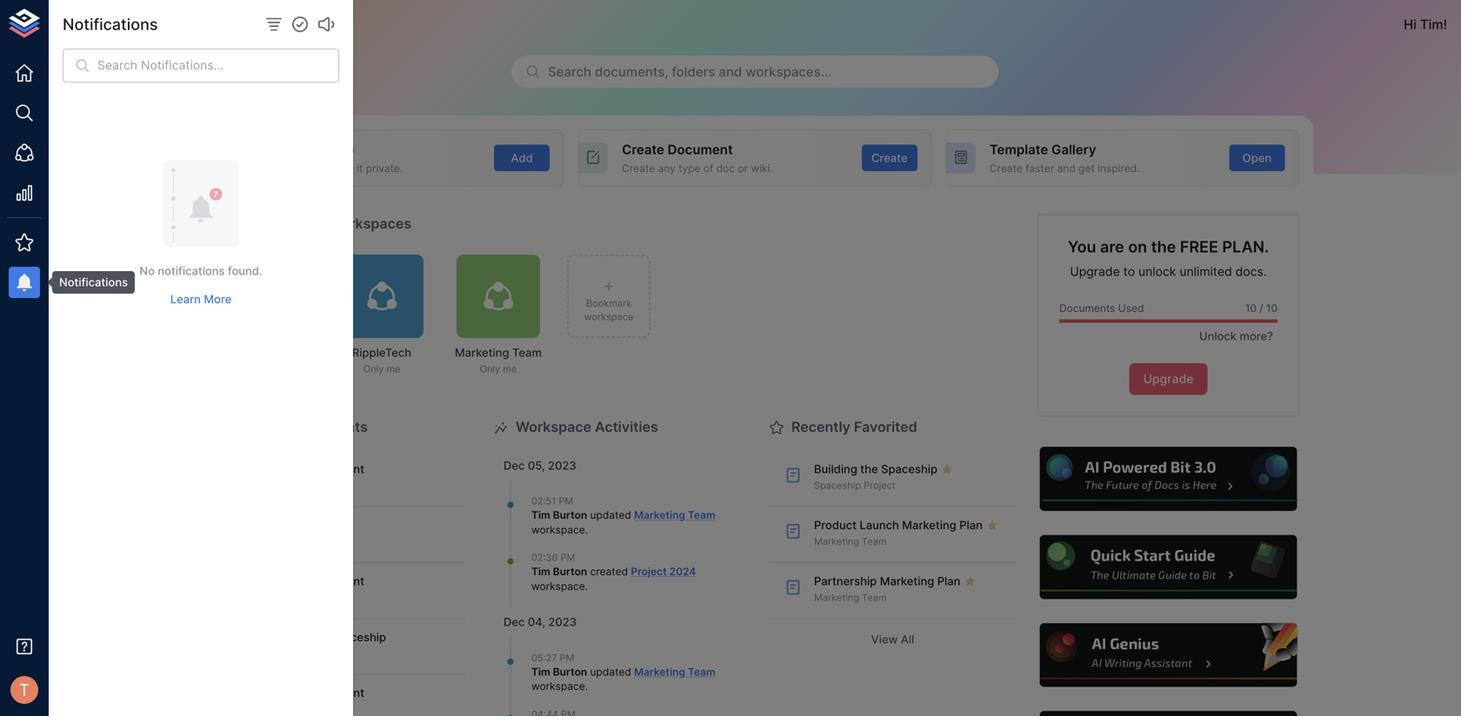 Task type: locate. For each thing, give the bounding box(es) containing it.
and down gallery
[[1057, 162, 1076, 175]]

1 vertical spatial and
[[1057, 162, 1076, 175]]

1 horizontal spatial and
[[1057, 162, 1076, 175]]

partnership marketing plan
[[814, 575, 961, 588]]

pm right 02:36
[[561, 552, 575, 564]]

upgrade down unlock more? button
[[1143, 372, 1194, 387]]

tim inside 02:36 pm tim burton created project 2024 workspace .
[[531, 566, 550, 579]]

document down recent documents
[[309, 463, 364, 476]]

2 10 from the left
[[1266, 302, 1278, 315]]

0 horizontal spatial the
[[309, 631, 327, 644]]

0 vertical spatial 2023
[[548, 459, 576, 473]]

2 help image from the top
[[1038, 533, 1300, 602]]

of
[[704, 162, 714, 175]]

0 vertical spatial building
[[814, 463, 858, 476]]

. inside 05:27 pm tim burton updated marketing team workspace .
[[585, 681, 588, 693]]

1 vertical spatial burton
[[553, 566, 587, 579]]

2 vertical spatial untitled
[[263, 687, 306, 700]]

0 horizontal spatial me
[[387, 364, 400, 375]]

marketing team link for 02:51 pm tim burton updated marketing team workspace .
[[634, 509, 716, 522]]

1 horizontal spatial upgrade
[[1143, 372, 1194, 387]]

1 horizontal spatial building
[[814, 463, 858, 476]]

marketing team link for 05:27 pm tim burton updated marketing team workspace .
[[634, 666, 716, 679]]

gallery
[[1052, 142, 1096, 157]]

project left 2024
[[631, 566, 667, 579]]

2 horizontal spatial the
[[1151, 238, 1176, 257]]

workspace inside add workspace collaborate or make it private.
[[283, 142, 354, 157]]

1 vertical spatial untitled document link
[[217, 564, 465, 620]]

dec left 04,
[[504, 616, 525, 629]]

create inside button
[[872, 151, 908, 165]]

0 vertical spatial pm
[[559, 496, 573, 507]]

the
[[1151, 238, 1176, 257], [861, 463, 878, 476], [309, 631, 327, 644]]

1 vertical spatial spaceship
[[814, 480, 861, 492]]

1 vertical spatial workspace
[[516, 419, 592, 436]]

dec
[[504, 459, 525, 473], [504, 616, 525, 629]]

dec for dec 05, 2023
[[504, 459, 525, 473]]

1 vertical spatial upgrade
[[1143, 372, 1194, 387]]

2 only from the left
[[480, 364, 500, 375]]

create inside template gallery create faster and get inspired.
[[990, 162, 1023, 175]]

0 horizontal spatial 10
[[1245, 302, 1257, 315]]

spaceship project
[[814, 480, 896, 492]]

2 burton from the top
[[553, 566, 587, 579]]

.
[[585, 524, 588, 537], [585, 581, 588, 593], [585, 681, 588, 693]]

02:36 pm tim burton created project 2024 workspace .
[[531, 552, 696, 593]]

3 untitled document link from the top
[[217, 676, 465, 717]]

1 horizontal spatial project
[[864, 480, 896, 492]]

0 vertical spatial .
[[585, 524, 588, 537]]

1 vertical spatial marketing team
[[814, 592, 887, 604]]

building the spaceship link
[[217, 620, 465, 676]]

2023
[[548, 459, 576, 473], [548, 616, 577, 629]]

tim
[[1420, 17, 1444, 32], [531, 509, 550, 522], [531, 566, 550, 579], [531, 666, 550, 679]]

workspace down 05:27
[[531, 681, 585, 693]]

workspace up 02:36
[[531, 524, 585, 537]]

1 vertical spatial documents
[[291, 419, 368, 436]]

0 horizontal spatial and
[[719, 64, 742, 80]]

0 vertical spatial spaceship
[[881, 463, 938, 476]]

3 untitled document from the top
[[263, 687, 364, 700]]

2 horizontal spatial spaceship
[[881, 463, 938, 476]]

0 vertical spatial marketing team
[[814, 536, 887, 548]]

add for add workspace collaborate or make it private.
[[254, 142, 280, 157]]

0 vertical spatial untitled document link
[[217, 451, 465, 507]]

burton
[[553, 509, 587, 522], [553, 566, 587, 579], [553, 666, 587, 679]]

recently
[[792, 419, 851, 436]]

tim down 02:36
[[531, 566, 550, 579]]

1 horizontal spatial 10
[[1266, 302, 1278, 315]]

pm inside 02:51 pm tim burton updated marketing team workspace .
[[559, 496, 573, 507]]

pm right 05:27
[[560, 653, 574, 664]]

tim down 05:27
[[531, 666, 550, 679]]

3 . from the top
[[585, 681, 588, 693]]

unlock
[[1200, 330, 1237, 343]]

burton inside 02:51 pm tim burton updated marketing team workspace .
[[553, 509, 587, 522]]

1 marketing team from the top
[[814, 536, 887, 548]]

0 vertical spatial workspace
[[283, 142, 354, 157]]

t
[[19, 681, 29, 700]]

launch
[[860, 519, 899, 532]]

1 vertical spatial marketing team link
[[634, 666, 716, 679]]

workspace for 02:51 pm tim burton updated marketing team workspace .
[[531, 524, 585, 537]]

1 horizontal spatial me
[[503, 364, 517, 375]]

updated inside 02:51 pm tim burton updated marketing team workspace .
[[590, 509, 631, 522]]

tim inside 02:51 pm tim burton updated marketing team workspace .
[[531, 509, 550, 522]]

and right folders
[[719, 64, 742, 80]]

bookmarked workspaces
[[240, 215, 412, 232]]

1 me from the left
[[387, 364, 400, 375]]

1 untitled from the top
[[263, 463, 306, 476]]

0 horizontal spatial upgrade
[[1070, 265, 1120, 279]]

0 vertical spatial dec
[[504, 459, 525, 473]]

project up launch
[[864, 480, 896, 492]]

1 horizontal spatial documents
[[1059, 302, 1116, 315]]

updated
[[590, 509, 631, 522], [590, 666, 631, 679]]

document inside create document create any type of doc or wiki.
[[668, 142, 733, 157]]

only inside the 'rippletech only me'
[[363, 364, 384, 375]]

1 burton from the top
[[553, 509, 587, 522]]

recent documents
[[240, 419, 368, 436]]

pm for 05:27 pm tim burton updated marketing team workspace .
[[560, 653, 574, 664]]

2 marketing team from the top
[[814, 592, 887, 604]]

document down building the spaceship link
[[309, 687, 364, 700]]

marketing team only me
[[455, 346, 542, 375]]

dec left 05,
[[504, 459, 525, 473]]

dec for dec 04, 2023
[[504, 616, 525, 629]]

type
[[679, 162, 701, 175]]

0 vertical spatial building the spaceship
[[814, 463, 938, 476]]

me inside marketing team only me
[[503, 364, 517, 375]]

2 or from the left
[[738, 162, 748, 175]]

r
[[69, 17, 77, 31]]

pm
[[559, 496, 573, 507], [561, 552, 575, 564], [560, 653, 574, 664]]

0 vertical spatial marketing team link
[[634, 509, 716, 522]]

document up of
[[668, 142, 733, 157]]

0 vertical spatial project
[[864, 480, 896, 492]]

marketing team for partnership
[[814, 592, 887, 604]]

untitled for second untitled document link from the bottom of the page
[[263, 575, 306, 588]]

. inside 02:36 pm tim burton created project 2024 workspace .
[[585, 581, 588, 593]]

add inside button
[[511, 151, 533, 165]]

0 vertical spatial notifications
[[63, 15, 158, 34]]

untitled document
[[263, 463, 364, 476], [263, 575, 364, 588], [263, 687, 364, 700]]

add for add
[[511, 151, 533, 165]]

notifications
[[63, 15, 158, 34], [59, 276, 128, 289]]

untitled document link
[[217, 451, 465, 507], [217, 564, 465, 620], [217, 676, 465, 717]]

project inside 02:36 pm tim burton created project 2024 workspace .
[[631, 566, 667, 579]]

create button
[[862, 145, 918, 172]]

you are on the free plan. upgrade to unlock unlimited docs.
[[1068, 238, 1269, 279]]

view all button
[[769, 627, 1017, 653]]

burton for 02:51 pm tim burton updated marketing team workspace .
[[553, 509, 587, 522]]

wiki.
[[751, 162, 773, 175]]

3 help image from the top
[[1038, 621, 1300, 690]]

1 marketing team link from the top
[[634, 509, 716, 522]]

marketing team down the partnership
[[814, 592, 887, 604]]

workspace down 02:36
[[531, 581, 585, 593]]

workspace for 02:36 pm tim burton created project 2024 workspace .
[[531, 581, 585, 593]]

1 horizontal spatial spaceship
[[814, 480, 861, 492]]

0 vertical spatial untitled document
[[263, 463, 364, 476]]

1 . from the top
[[585, 524, 588, 537]]

2 vertical spatial .
[[585, 681, 588, 693]]

get
[[1079, 162, 1095, 175]]

or left make
[[314, 162, 324, 175]]

workspace inside 05:27 pm tim burton updated marketing team workspace .
[[531, 681, 585, 693]]

0 horizontal spatial building the spaceship
[[263, 631, 386, 644]]

learn more
[[170, 293, 232, 306]]

1 vertical spatial 2023
[[548, 616, 577, 629]]

burton inside 05:27 pm tim burton updated marketing team workspace .
[[553, 666, 587, 679]]

documents right recent
[[291, 419, 368, 436]]

product launch marketing plan
[[814, 519, 983, 532]]

rogue
[[90, 17, 131, 32]]

1 untitled document from the top
[[263, 463, 364, 476]]

untitled for 3rd untitled document link from the bottom
[[263, 463, 306, 476]]

me
[[387, 364, 400, 375], [503, 364, 517, 375]]

inspired.
[[1098, 162, 1140, 175]]

and inside template gallery create faster and get inspired.
[[1057, 162, 1076, 175]]

me inside the 'rippletech only me'
[[387, 364, 400, 375]]

all
[[901, 633, 914, 647]]

10 right /
[[1266, 302, 1278, 315]]

workspace activities
[[516, 419, 658, 436]]

burton inside 02:36 pm tim burton created project 2024 workspace .
[[553, 566, 587, 579]]

burton down 02:51
[[553, 509, 587, 522]]

rippletech only me
[[352, 346, 411, 375]]

tim down 02:51
[[531, 509, 550, 522]]

0 vertical spatial upgrade
[[1070, 265, 1120, 279]]

2 untitled document link from the top
[[217, 564, 465, 620]]

marketing inside 05:27 pm tim burton updated marketing team workspace .
[[634, 666, 685, 679]]

upgrade down you
[[1070, 265, 1120, 279]]

it
[[357, 162, 363, 175]]

updated inside 05:27 pm tim burton updated marketing team workspace .
[[590, 666, 631, 679]]

search documents, folders and workspaces...
[[548, 64, 832, 80]]

1 horizontal spatial only
[[480, 364, 500, 375]]

upgrade
[[1070, 265, 1120, 279], [1143, 372, 1194, 387]]

workspace inside button
[[584, 311, 633, 323]]

untitled document down building the spaceship link
[[263, 687, 364, 700]]

2023 for dec 04, 2023
[[548, 616, 577, 629]]

untitled document up building the spaceship link
[[263, 575, 364, 588]]

1 only from the left
[[363, 364, 384, 375]]

0 horizontal spatial only
[[363, 364, 384, 375]]

untitled
[[263, 463, 306, 476], [263, 575, 306, 588], [263, 687, 306, 700]]

marketing team down product
[[814, 536, 887, 548]]

2 vertical spatial untitled document link
[[217, 676, 465, 717]]

1 vertical spatial the
[[861, 463, 878, 476]]

document
[[668, 142, 733, 157], [309, 463, 364, 476], [309, 575, 364, 588], [309, 687, 364, 700]]

marketing team link
[[634, 509, 716, 522], [634, 666, 716, 679]]

1 vertical spatial dec
[[504, 616, 525, 629]]

collaborate
[[254, 162, 311, 175]]

0 vertical spatial the
[[1151, 238, 1176, 257]]

3 untitled from the top
[[263, 687, 306, 700]]

0 horizontal spatial project
[[631, 566, 667, 579]]

2023 right 04,
[[548, 616, 577, 629]]

1 vertical spatial updated
[[590, 666, 631, 679]]

workspace inside 02:36 pm tim burton created project 2024 workspace .
[[531, 581, 585, 593]]

workspace down bookmark
[[584, 311, 633, 323]]

view
[[871, 633, 898, 647]]

0 vertical spatial burton
[[553, 509, 587, 522]]

02:51 pm tim burton updated marketing team workspace .
[[531, 496, 716, 537]]

no notifications found.
[[140, 264, 262, 278]]

building the spaceship
[[814, 463, 938, 476], [263, 631, 386, 644]]

0 horizontal spatial spaceship
[[330, 631, 386, 644]]

untitled for 1st untitled document link from the bottom
[[263, 687, 306, 700]]

1 vertical spatial untitled document
[[263, 575, 364, 588]]

1 updated from the top
[[590, 509, 631, 522]]

pm inside 05:27 pm tim burton updated marketing team workspace .
[[560, 653, 574, 664]]

2 marketing team link from the top
[[634, 666, 716, 679]]

2 untitled document from the top
[[263, 575, 364, 588]]

3 burton from the top
[[553, 666, 587, 679]]

2 vertical spatial the
[[309, 631, 327, 644]]

tim inside 05:27 pm tim burton updated marketing team workspace .
[[531, 666, 550, 679]]

sound on image
[[316, 14, 337, 35]]

0 horizontal spatial building
[[263, 631, 306, 644]]

1 dec from the top
[[504, 459, 525, 473]]

project
[[864, 480, 896, 492], [631, 566, 667, 579]]

favorited
[[854, 419, 917, 436]]

2 vertical spatial untitled document
[[263, 687, 364, 700]]

0 horizontal spatial add
[[254, 142, 280, 157]]

notifications inside tooltip
[[59, 276, 128, 289]]

0 horizontal spatial workspace
[[283, 142, 354, 157]]

unlock more?
[[1200, 330, 1273, 343]]

1 vertical spatial project
[[631, 566, 667, 579]]

1 vertical spatial notifications
[[59, 276, 128, 289]]

untitled document down recent documents
[[263, 463, 364, 476]]

spaceship
[[881, 463, 938, 476], [814, 480, 861, 492], [330, 631, 386, 644]]

1 or from the left
[[314, 162, 324, 175]]

10
[[1245, 302, 1257, 315], [1266, 302, 1278, 315]]

the inside you are on the free plan. upgrade to unlock unlimited docs.
[[1151, 238, 1176, 257]]

2 vertical spatial pm
[[560, 653, 574, 664]]

marketing
[[455, 346, 509, 360], [634, 509, 685, 522], [902, 519, 957, 532], [814, 536, 859, 548], [880, 575, 934, 588], [814, 592, 859, 604], [634, 666, 685, 679]]

05:27 pm tim burton updated marketing team workspace .
[[531, 653, 716, 693]]

document up building the spaceship link
[[309, 575, 364, 588]]

1 horizontal spatial add
[[511, 151, 533, 165]]

workspace
[[584, 311, 633, 323], [531, 524, 585, 537], [531, 581, 585, 593], [531, 681, 585, 693]]

1 10 from the left
[[1245, 302, 1257, 315]]

document for second untitled document link from the bottom of the page
[[309, 575, 364, 588]]

tim for 02:36 pm tim burton created project 2024 workspace .
[[531, 566, 550, 579]]

!
[[1444, 17, 1447, 32]]

workspace inside 02:51 pm tim burton updated marketing team workspace .
[[531, 524, 585, 537]]

or inside add workspace collaborate or make it private.
[[314, 162, 324, 175]]

workspace up dec 05, 2023
[[516, 419, 592, 436]]

burton down 02:36
[[553, 566, 587, 579]]

0 vertical spatial updated
[[590, 509, 631, 522]]

documents used
[[1059, 302, 1144, 315]]

or inside create document create any type of doc or wiki.
[[738, 162, 748, 175]]

0 horizontal spatial or
[[314, 162, 324, 175]]

burton for 05:27 pm tim burton updated marketing team workspace .
[[553, 666, 587, 679]]

2 me from the left
[[503, 364, 517, 375]]

1 horizontal spatial or
[[738, 162, 748, 175]]

template
[[990, 142, 1048, 157]]

dec 04, 2023
[[504, 616, 577, 629]]

4 help image from the top
[[1038, 709, 1300, 717]]

workspace up make
[[283, 142, 354, 157]]

1 vertical spatial building
[[263, 631, 306, 644]]

2 updated from the top
[[590, 666, 631, 679]]

2 . from the top
[[585, 581, 588, 593]]

1 vertical spatial plan
[[937, 575, 961, 588]]

1 vertical spatial untitled
[[263, 575, 306, 588]]

1 vertical spatial .
[[585, 581, 588, 593]]

or right "doc"
[[738, 162, 748, 175]]

burton down 05:27
[[553, 666, 587, 679]]

0 vertical spatial documents
[[1059, 302, 1116, 315]]

help image
[[1038, 445, 1300, 514], [1038, 533, 1300, 602], [1038, 621, 1300, 690], [1038, 709, 1300, 717]]

add inside add workspace collaborate or make it private.
[[254, 142, 280, 157]]

add button
[[494, 145, 550, 172]]

pm inside 02:36 pm tim burton created project 2024 workspace .
[[561, 552, 575, 564]]

only
[[363, 364, 384, 375], [480, 364, 500, 375]]

unlock more? button
[[1190, 323, 1278, 350]]

. inside 02:51 pm tim burton updated marketing team workspace .
[[585, 524, 588, 537]]

upgrade inside you are on the free plan. upgrade to unlock unlimited docs.
[[1070, 265, 1120, 279]]

0 vertical spatial untitled
[[263, 463, 306, 476]]

10 left /
[[1245, 302, 1257, 315]]

pm right 02:51
[[559, 496, 573, 507]]

2023 right 05,
[[548, 459, 576, 473]]

1 vertical spatial pm
[[561, 552, 575, 564]]

documents left used
[[1059, 302, 1116, 315]]

2 dec from the top
[[504, 616, 525, 629]]

2 vertical spatial burton
[[553, 666, 587, 679]]

2 untitled from the top
[[263, 575, 306, 588]]

0 vertical spatial and
[[719, 64, 742, 80]]



Task type: describe. For each thing, give the bounding box(es) containing it.
found.
[[228, 264, 262, 278]]

rippletech
[[352, 346, 411, 360]]

0 horizontal spatial documents
[[291, 419, 368, 436]]

1 horizontal spatial workspace
[[516, 419, 592, 436]]

used
[[1118, 302, 1144, 315]]

are
[[1100, 238, 1124, 257]]

workspaces...
[[746, 64, 832, 80]]

plan.
[[1222, 238, 1269, 257]]

notifications tooltip
[[40, 271, 135, 294]]

search
[[548, 64, 592, 80]]

documents,
[[595, 64, 668, 80]]

you
[[1068, 238, 1096, 257]]

partnership
[[814, 575, 877, 588]]

product
[[814, 519, 857, 532]]

0 vertical spatial plan
[[960, 519, 983, 532]]

1 untitled document link from the top
[[217, 451, 465, 507]]

document for 1st untitled document link from the bottom
[[309, 687, 364, 700]]

burton for 02:36 pm tim burton created project 2024 workspace .
[[553, 566, 587, 579]]

untitled document for 1st untitled document link from the bottom
[[263, 687, 364, 700]]

the inside building the spaceship link
[[309, 631, 327, 644]]

document for 3rd untitled document link from the bottom
[[309, 463, 364, 476]]

created
[[590, 566, 628, 579]]

team inside 05:27 pm tim burton updated marketing team workspace .
[[688, 666, 716, 679]]

updated for 05:27 pm tim burton updated marketing team workspace .
[[590, 666, 631, 679]]

pm for 02:51 pm tim burton updated marketing team workspace .
[[559, 496, 573, 507]]

more
[[204, 293, 232, 306]]

doc
[[717, 162, 735, 175]]

1 vertical spatial building the spaceship
[[263, 631, 386, 644]]

. for 02:36 pm tim burton created project 2024 workspace .
[[585, 581, 588, 593]]

untitled document for 3rd untitled document link from the bottom
[[263, 463, 364, 476]]

upgrade button
[[1130, 364, 1208, 396]]

bookmark workspace
[[584, 298, 633, 323]]

. for 05:27 pm tim burton updated marketing team workspace .
[[585, 681, 588, 693]]

02:36
[[531, 552, 558, 564]]

search documents, folders and workspaces... button
[[511, 56, 999, 88]]

learn
[[170, 293, 201, 306]]

mark all read image
[[290, 14, 311, 35]]

create document create any type of doc or wiki.
[[622, 142, 773, 175]]

/
[[1260, 302, 1263, 315]]

any
[[658, 162, 676, 175]]

05:27
[[531, 653, 557, 664]]

unlock
[[1139, 265, 1176, 279]]

on
[[1128, 238, 1147, 257]]

team inside 02:51 pm tim burton updated marketing team workspace .
[[688, 509, 716, 522]]

pm for 02:36 pm tim burton created project 2024 workspace .
[[561, 552, 575, 564]]

add workspace collaborate or make it private.
[[254, 142, 403, 175]]

marketing inside 02:51 pm tim burton updated marketing team workspace .
[[634, 509, 685, 522]]

Search Notifications... text field
[[97, 49, 339, 83]]

hi tim !
[[1404, 17, 1447, 32]]

open
[[1243, 151, 1272, 165]]

open button
[[1230, 145, 1285, 172]]

marketing inside marketing team only me
[[455, 346, 509, 360]]

bookmarked
[[240, 215, 325, 232]]

untitled document for second untitled document link from the bottom of the page
[[263, 575, 364, 588]]

10 / 10
[[1245, 302, 1278, 315]]

tim for 02:51 pm tim burton updated marketing team workspace .
[[531, 509, 550, 522]]

2 vertical spatial spaceship
[[330, 631, 386, 644]]

project 2024 link
[[631, 566, 696, 579]]

template gallery create faster and get inspired.
[[990, 142, 1140, 175]]

bookmark
[[586, 298, 632, 309]]

workspace for 05:27 pm tim burton updated marketing team workspace .
[[531, 681, 585, 693]]

dec 05, 2023
[[504, 459, 576, 473]]

only inside marketing team only me
[[480, 364, 500, 375]]

more?
[[1240, 330, 1273, 343]]

. for 02:51 pm tim burton updated marketing team workspace .
[[585, 524, 588, 537]]

to
[[1124, 265, 1135, 279]]

team inside marketing team only me
[[512, 346, 542, 360]]

docs.
[[1236, 265, 1267, 279]]

2023 for dec 05, 2023
[[548, 459, 576, 473]]

no
[[140, 264, 155, 278]]

learn more button
[[166, 286, 236, 313]]

enterprises
[[134, 17, 206, 32]]

make
[[327, 162, 354, 175]]

t button
[[5, 672, 43, 710]]

activities
[[595, 419, 658, 436]]

1 horizontal spatial building the spaceship
[[814, 463, 938, 476]]

1 horizontal spatial the
[[861, 463, 878, 476]]

workspaces
[[328, 215, 412, 232]]

recent
[[240, 419, 287, 436]]

notifications
[[158, 264, 225, 278]]

and inside search documents, folders and workspaces... button
[[719, 64, 742, 80]]

02:51
[[531, 496, 556, 507]]

private.
[[366, 162, 403, 175]]

view all
[[871, 633, 914, 647]]

free
[[1180, 238, 1219, 257]]

marketing team for product
[[814, 536, 887, 548]]

2024
[[669, 566, 696, 579]]

1 help image from the top
[[1038, 445, 1300, 514]]

tim for 05:27 pm tim burton updated marketing team workspace .
[[531, 666, 550, 679]]

faster
[[1026, 162, 1054, 175]]

upgrade inside button
[[1143, 372, 1194, 387]]

hi
[[1404, 17, 1417, 32]]

05,
[[528, 459, 545, 473]]

tim right hi
[[1420, 17, 1444, 32]]

bookmark workspace button
[[567, 255, 651, 338]]

unlimited
[[1180, 265, 1232, 279]]

rogue enterprises
[[90, 17, 206, 32]]

04,
[[528, 616, 545, 629]]

recently favorited
[[792, 419, 917, 436]]

updated for 02:51 pm tim burton updated marketing team workspace .
[[590, 509, 631, 522]]



Task type: vqa. For each thing, say whether or not it's contained in the screenshot.
Call-
no



